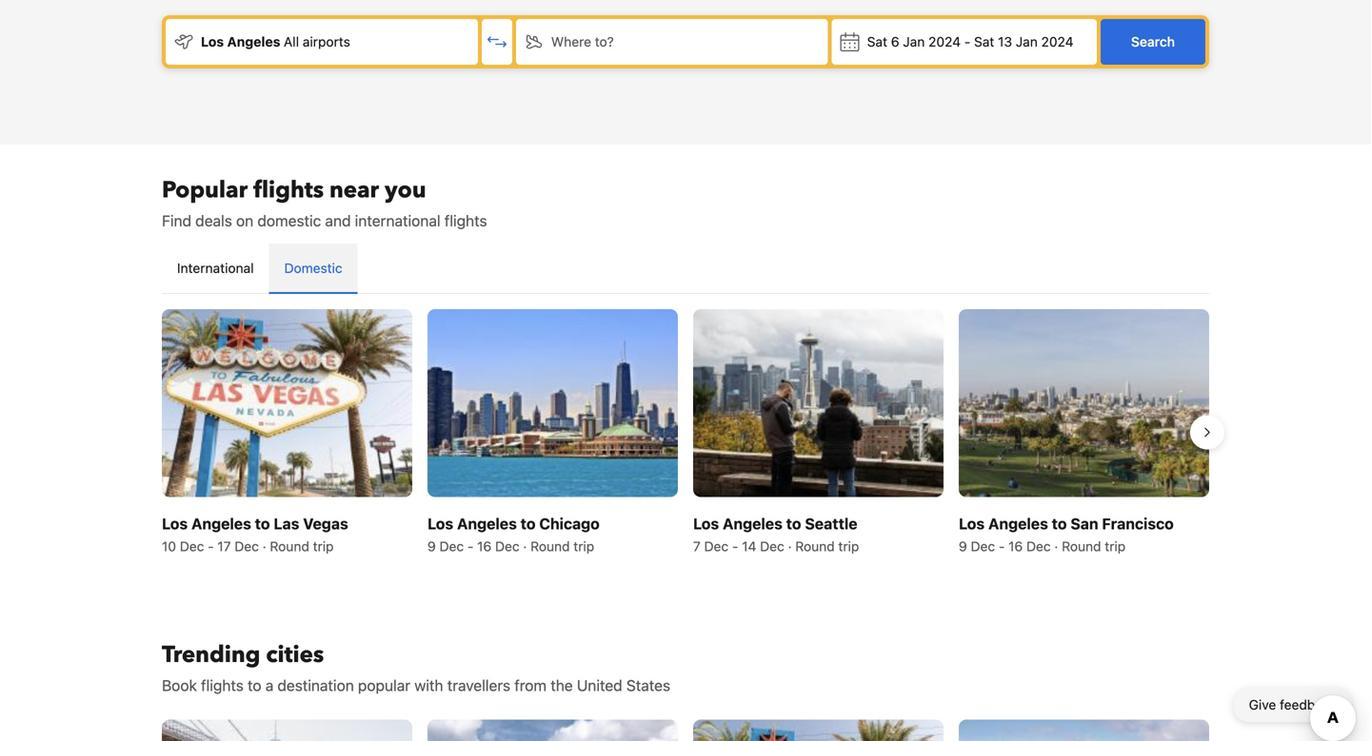 Task type: locate. For each thing, give the bounding box(es) containing it.
with
[[414, 677, 443, 695]]

trip inside los angeles to las vegas 10 dec - 17 dec · round trip
[[313, 539, 334, 554]]

round down las
[[270, 539, 309, 554]]

to left a
[[248, 677, 261, 695]]

where
[[551, 34, 591, 50]]

to for las
[[255, 515, 270, 533]]

flights
[[253, 175, 324, 206], [444, 212, 487, 230], [201, 677, 244, 695]]

-
[[964, 34, 971, 50], [208, 539, 214, 554], [467, 539, 474, 554], [732, 539, 738, 554], [999, 539, 1005, 554]]

flights up domestic
[[253, 175, 324, 206]]

2 horizontal spatial flights
[[444, 212, 487, 230]]

trip down 'vegas'
[[313, 539, 334, 554]]

13
[[998, 34, 1012, 50]]

10
[[162, 539, 176, 554]]

round inside los angeles to seattle 7 dec - 14 dec · round trip
[[795, 539, 835, 554]]

angeles for las
[[191, 515, 251, 533]]

1 vertical spatial flights
[[444, 212, 487, 230]]

16 inside "los angeles to chicago 9 dec - 16 dec · round trip"
[[477, 539, 492, 554]]

all
[[284, 34, 299, 50]]

los angeles to san francisco 9 dec - 16 dec · round trip
[[959, 515, 1174, 554]]

3 · from the left
[[788, 539, 792, 554]]

sat 6 jan 2024 - sat 13 jan 2024
[[867, 34, 1074, 50]]

angeles inside los angeles to san francisco 9 dec - 16 dec · round trip
[[988, 515, 1048, 533]]

trip inside "los angeles to chicago 9 dec - 16 dec · round trip"
[[574, 539, 594, 554]]

2 16 from the left
[[1009, 539, 1023, 554]]

flights down trending
[[201, 677, 244, 695]]

to inside los angeles to san francisco 9 dec - 16 dec · round trip
[[1052, 515, 1067, 533]]

region
[[147, 302, 1225, 564]]

sat left 6
[[867, 34, 887, 50]]

4 trip from the left
[[1105, 539, 1126, 554]]

trip down seattle
[[838, 539, 859, 554]]

·
[[262, 539, 266, 554], [523, 539, 527, 554], [788, 539, 792, 554], [1054, 539, 1058, 554]]

los inside los angeles to seattle 7 dec - 14 dec · round trip
[[693, 515, 719, 533]]

trip
[[313, 539, 334, 554], [574, 539, 594, 554], [838, 539, 859, 554], [1105, 539, 1126, 554]]

6
[[891, 34, 899, 50]]

and
[[325, 212, 351, 230]]

angeles left chicago
[[457, 515, 517, 533]]

· inside los angeles to las vegas 10 dec - 17 dec · round trip
[[262, 539, 266, 554]]

to left seattle
[[786, 515, 801, 533]]

1 horizontal spatial flights
[[253, 175, 324, 206]]

angeles inside "los angeles to chicago 9 dec - 16 dec · round trip"
[[457, 515, 517, 533]]

angeles for san
[[988, 515, 1048, 533]]

los for los angeles to seattle
[[693, 515, 719, 533]]

2 trip from the left
[[574, 539, 594, 554]]

angeles inside los angeles to seattle 7 dec - 14 dec · round trip
[[723, 515, 783, 533]]

2 vertical spatial flights
[[201, 677, 244, 695]]

1 · from the left
[[262, 539, 266, 554]]

from
[[514, 677, 547, 695]]

· inside los angeles to san francisco 9 dec - 16 dec · round trip
[[1054, 539, 1058, 554]]

2 · from the left
[[523, 539, 527, 554]]

vegas
[[303, 515, 348, 533]]

angeles for airports
[[227, 34, 280, 50]]

feedback
[[1280, 698, 1337, 713]]

9
[[428, 539, 436, 554], [959, 539, 967, 554]]

francisco
[[1102, 515, 1174, 533]]

dec
[[180, 539, 204, 554], [235, 539, 259, 554], [440, 539, 464, 554], [495, 539, 520, 554], [704, 539, 729, 554], [760, 539, 784, 554], [971, 539, 995, 554], [1027, 539, 1051, 554]]

trip down the francisco
[[1105, 539, 1126, 554]]

give feedback
[[1249, 698, 1337, 713]]

book
[[162, 677, 197, 695]]

to inside los angeles to las vegas 10 dec - 17 dec · round trip
[[255, 515, 270, 533]]

3 trip from the left
[[838, 539, 859, 554]]

to inside los angeles to seattle 7 dec - 14 dec · round trip
[[786, 515, 801, 533]]

cities
[[266, 640, 324, 671]]

4 round from the left
[[1062, 539, 1101, 554]]

0 horizontal spatial 9
[[428, 539, 436, 554]]

los inside los angeles to las vegas 10 dec - 17 dec · round trip
[[162, 515, 188, 533]]

1 round from the left
[[270, 539, 309, 554]]

14
[[742, 539, 756, 554]]

to for san
[[1052, 515, 1067, 533]]

to inside "los angeles to chicago 9 dec - 16 dec · round trip"
[[521, 515, 536, 533]]

angeles up 14
[[723, 515, 783, 533]]

los inside "los angeles to chicago 9 dec - 16 dec · round trip"
[[428, 515, 453, 533]]

to?
[[595, 34, 614, 50]]

to left las
[[255, 515, 270, 533]]

sat
[[867, 34, 887, 50], [974, 34, 994, 50]]

trip down chicago
[[574, 539, 594, 554]]

1 16 from the left
[[477, 539, 492, 554]]

find
[[162, 212, 191, 230]]

los inside los angeles to san francisco 9 dec - 16 dec · round trip
[[959, 515, 985, 533]]

0 horizontal spatial sat
[[867, 34, 887, 50]]

0 horizontal spatial 16
[[477, 539, 492, 554]]

angeles left san
[[988, 515, 1048, 533]]

- inside "los angeles to chicago 9 dec - 16 dec · round trip"
[[467, 539, 474, 554]]

domestic
[[257, 212, 321, 230]]

2 round from the left
[[531, 539, 570, 554]]

4 dec from the left
[[495, 539, 520, 554]]

17
[[217, 539, 231, 554]]

tab list
[[162, 244, 1209, 295]]

angeles inside los angeles to las vegas 10 dec - 17 dec · round trip
[[191, 515, 251, 533]]

0 horizontal spatial jan
[[903, 34, 925, 50]]

round inside "los angeles to chicago 9 dec - 16 dec · round trip"
[[531, 539, 570, 554]]

2 jan from the left
[[1016, 34, 1038, 50]]

0 horizontal spatial 2024
[[929, 34, 961, 50]]

0 horizontal spatial flights
[[201, 677, 244, 695]]

round
[[270, 539, 309, 554], [531, 539, 570, 554], [795, 539, 835, 554], [1062, 539, 1101, 554]]

1 dec from the left
[[180, 539, 204, 554]]

search button
[[1101, 19, 1206, 65]]

jan
[[903, 34, 925, 50], [1016, 34, 1038, 50]]

los
[[201, 34, 224, 50], [162, 515, 188, 533], [428, 515, 453, 533], [693, 515, 719, 533], [959, 515, 985, 533]]

international button
[[162, 244, 269, 293]]

· inside "los angeles to chicago 9 dec - 16 dec · round trip"
[[523, 539, 527, 554]]

7 dec from the left
[[971, 539, 995, 554]]

to
[[255, 515, 270, 533], [521, 515, 536, 533], [786, 515, 801, 533], [1052, 515, 1067, 533], [248, 677, 261, 695]]

0 vertical spatial flights
[[253, 175, 324, 206]]

domestic button
[[269, 244, 358, 293]]

trending
[[162, 640, 260, 671]]

round inside los angeles to las vegas 10 dec - 17 dec · round trip
[[270, 539, 309, 554]]

jan right 6
[[903, 34, 925, 50]]

trending cities book flights to a destination popular with travellers from the united states
[[162, 640, 670, 695]]

flights right 'international' on the left top
[[444, 212, 487, 230]]

1 horizontal spatial jan
[[1016, 34, 1038, 50]]

16
[[477, 539, 492, 554], [1009, 539, 1023, 554]]

trip inside los angeles to seattle 7 dec - 14 dec · round trip
[[838, 539, 859, 554]]

round down seattle
[[795, 539, 835, 554]]

- inside popup button
[[964, 34, 971, 50]]

popular flights near you find deals on domestic and international flights
[[162, 175, 487, 230]]

los angeles all airports
[[201, 34, 350, 50]]

los angeles to las vegas 10 dec - 17 dec · round trip
[[162, 515, 348, 554]]

sat left 13
[[974, 34, 994, 50]]

1 trip from the left
[[313, 539, 334, 554]]

1 horizontal spatial 2024
[[1041, 34, 1074, 50]]

angeles up 17
[[191, 515, 251, 533]]

to left chicago
[[521, 515, 536, 533]]

1 9 from the left
[[428, 539, 436, 554]]

2024
[[929, 34, 961, 50], [1041, 34, 1074, 50]]

4 · from the left
[[1054, 539, 1058, 554]]

chicago
[[539, 515, 600, 533]]

round down chicago
[[531, 539, 570, 554]]

2 sat from the left
[[974, 34, 994, 50]]

2024 right 13
[[1041, 34, 1074, 50]]

1 horizontal spatial 9
[[959, 539, 967, 554]]

give feedback button
[[1234, 688, 1352, 723]]

3 dec from the left
[[440, 539, 464, 554]]

united
[[577, 677, 623, 695]]

angeles
[[227, 34, 280, 50], [191, 515, 251, 533], [457, 515, 517, 533], [723, 515, 783, 533], [988, 515, 1048, 533]]

to for chicago
[[521, 515, 536, 533]]

round down san
[[1062, 539, 1101, 554]]

to left san
[[1052, 515, 1067, 533]]

2024 right 6
[[929, 34, 961, 50]]

jan right 13
[[1016, 34, 1038, 50]]

3 round from the left
[[795, 539, 835, 554]]

angeles left "all"
[[227, 34, 280, 50]]

2 9 from the left
[[959, 539, 967, 554]]

1 horizontal spatial sat
[[974, 34, 994, 50]]

1 horizontal spatial 16
[[1009, 539, 1023, 554]]

7
[[693, 539, 701, 554]]

destination
[[278, 677, 354, 695]]



Task type: vqa. For each thing, say whether or not it's contained in the screenshot.
- within the Los Angeles to San Francisco 9 Dec - 16 Dec · Round trip
yes



Task type: describe. For each thing, give the bounding box(es) containing it.
9 inside los angeles to san francisco 9 dec - 16 dec · round trip
[[959, 539, 967, 554]]

the
[[551, 677, 573, 695]]

angeles for seattle
[[723, 515, 783, 533]]

flights inside trending cities book flights to a destination popular with travellers from the united states
[[201, 677, 244, 695]]

- inside los angeles to san francisco 9 dec - 16 dec · round trip
[[999, 539, 1005, 554]]

sat 6 jan 2024 - sat 13 jan 2024 button
[[832, 19, 1097, 65]]

seattle
[[805, 515, 858, 533]]

los for los angeles
[[201, 34, 224, 50]]

- inside los angeles to las vegas 10 dec - 17 dec · round trip
[[208, 539, 214, 554]]

1 jan from the left
[[903, 34, 925, 50]]

where to? button
[[516, 19, 828, 65]]

8 dec from the left
[[1027, 539, 1051, 554]]

16 inside los angeles to san francisco 9 dec - 16 dec · round trip
[[1009, 539, 1023, 554]]

9 inside "los angeles to chicago 9 dec - 16 dec · round trip"
[[428, 539, 436, 554]]

to inside trending cities book flights to a destination popular with travellers from the united states
[[248, 677, 261, 695]]

1 sat from the left
[[867, 34, 887, 50]]

los angeles to chicago image
[[428, 309, 678, 497]]

round inside los angeles to san francisco 9 dec - 16 dec · round trip
[[1062, 539, 1101, 554]]

los for los angeles to san francisco
[[959, 515, 985, 533]]

trip inside los angeles to san francisco 9 dec - 16 dec · round trip
[[1105, 539, 1126, 554]]

san
[[1071, 515, 1098, 533]]

on
[[236, 212, 254, 230]]

give
[[1249, 698, 1276, 713]]

los angeles to las vegas image
[[162, 309, 412, 497]]

2 2024 from the left
[[1041, 34, 1074, 50]]

los angeles to san francisco image
[[959, 309, 1209, 497]]

los for los angeles to las vegas
[[162, 515, 188, 533]]

states
[[626, 677, 670, 695]]

6 dec from the left
[[760, 539, 784, 554]]

los angeles to seattle 7 dec - 14 dec · round trip
[[693, 515, 859, 554]]

los angeles to chicago 9 dec - 16 dec · round trip
[[428, 515, 600, 554]]

international
[[355, 212, 441, 230]]

2 dec from the left
[[235, 539, 259, 554]]

popular
[[162, 175, 248, 206]]

near
[[329, 175, 379, 206]]

search
[[1131, 34, 1175, 50]]

los angeles to seattle image
[[693, 309, 944, 497]]

to for seattle
[[786, 515, 801, 533]]

los for los angeles to chicago
[[428, 515, 453, 533]]

deals
[[195, 212, 232, 230]]

region containing los angeles to las vegas
[[147, 302, 1225, 564]]

popular
[[358, 677, 410, 695]]

domestic
[[284, 260, 342, 276]]

· inside los angeles to seattle 7 dec - 14 dec · round trip
[[788, 539, 792, 554]]

international
[[177, 260, 254, 276]]

angeles for chicago
[[457, 515, 517, 533]]

you
[[385, 175, 426, 206]]

5 dec from the left
[[704, 539, 729, 554]]

travellers
[[447, 677, 510, 695]]

where to?
[[551, 34, 614, 50]]

airports
[[303, 34, 350, 50]]

tab list containing international
[[162, 244, 1209, 295]]

las
[[274, 515, 299, 533]]

1 2024 from the left
[[929, 34, 961, 50]]

- inside los angeles to seattle 7 dec - 14 dec · round trip
[[732, 539, 738, 554]]

a
[[265, 677, 274, 695]]



